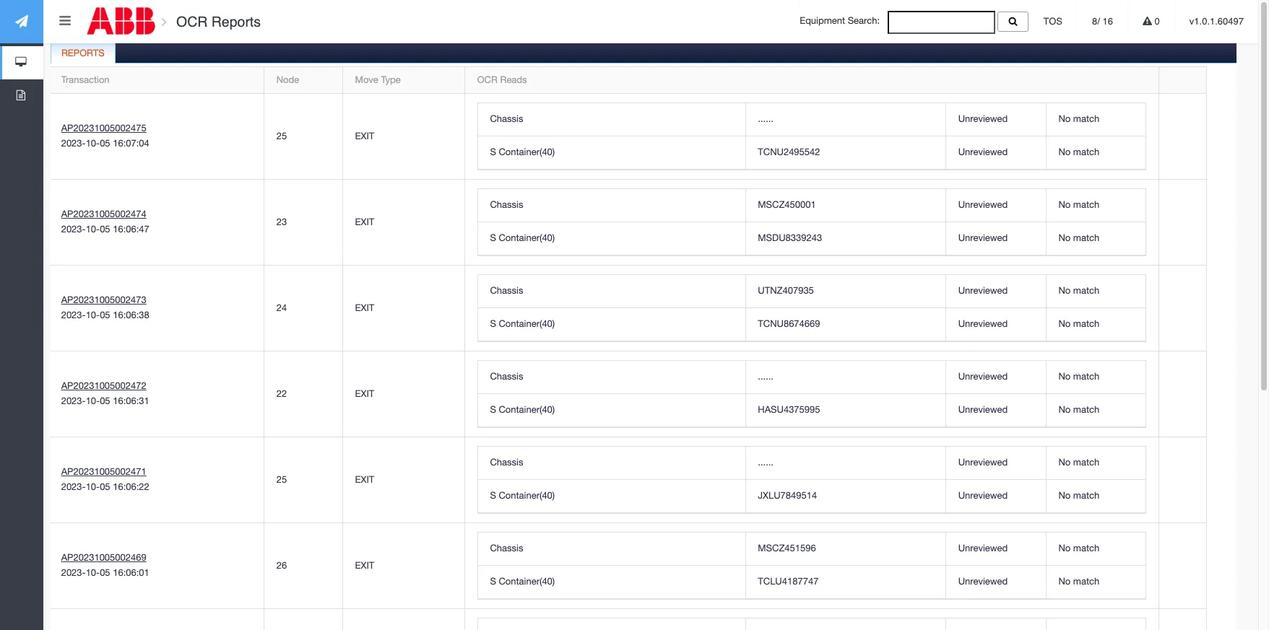 Task type: locate. For each thing, give the bounding box(es) containing it.
exit cell
[[342, 94, 465, 180], [342, 180, 465, 266], [342, 266, 465, 352], [342, 352, 465, 438], [342, 438, 465, 524], [342, 524, 465, 610]]

4 s from the top
[[490, 405, 496, 416]]

3 chassis cell from the top
[[478, 276, 745, 309]]

7 unreviewed cell from the top
[[946, 361, 1046, 395]]

6 unreviewed from the top
[[959, 319, 1008, 330]]

1 no from the top
[[1059, 114, 1071, 125]]

match for unreviewed cell corresponding to ...... cell associated with hasu4375995
[[1074, 372, 1100, 382]]

0 vertical spatial reports
[[212, 14, 261, 30]]

25 cell for 16:06:22
[[264, 438, 342, 524]]

row group for ap20231005002472 2023-10-05 16:06:31
[[478, 361, 1146, 428]]

chassis cell for tcnu8674669
[[478, 276, 745, 309]]

05 for 16:06:01
[[100, 568, 110, 579]]

4 s container(40) from the top
[[490, 405, 555, 416]]

......
[[758, 114, 774, 125], [758, 372, 774, 382], [758, 458, 774, 468]]

s for hasu4375995
[[490, 405, 496, 416]]

...... up the hasu4375995
[[758, 372, 774, 382]]

unreviewed
[[959, 114, 1008, 125], [959, 147, 1008, 158], [959, 200, 1008, 211], [959, 233, 1008, 244], [959, 286, 1008, 297], [959, 319, 1008, 330], [959, 372, 1008, 382], [959, 405, 1008, 416], [959, 458, 1008, 468], [959, 491, 1008, 502], [959, 544, 1008, 554], [959, 577, 1008, 588]]

05 inside ap20231005002475 2023-10-05 16:07:04
[[100, 138, 110, 149]]

s for jxlu7849514
[[490, 491, 496, 502]]

2023- inside ap20231005002472 2023-10-05 16:06:31
[[61, 396, 86, 407]]

16:06:47
[[113, 224, 149, 235]]

12 unreviewed cell from the top
[[946, 567, 1046, 600]]

1 s from the top
[[490, 147, 496, 158]]

2023- inside "ap20231005002471 2023-10-05 16:06:22"
[[61, 482, 86, 493]]

2 25 from the top
[[277, 475, 287, 485]]

4 no from the top
[[1059, 233, 1071, 244]]

7 no match from the top
[[1059, 372, 1100, 382]]

5 match from the top
[[1074, 286, 1100, 297]]

05 inside ap20231005002473 2023-10-05 16:06:38
[[100, 310, 110, 321]]

...... up tcnu2495542 on the top right of the page
[[758, 114, 774, 125]]

2023- down ap20231005002474
[[61, 224, 86, 235]]

mscz451596 cell
[[745, 533, 946, 567]]

s container(40) cell for tcnu8674669
[[478, 309, 745, 342]]

no match cell
[[1046, 104, 1146, 137], [1046, 137, 1146, 170], [1046, 190, 1146, 223], [1046, 223, 1146, 256], [1046, 276, 1146, 309], [1046, 309, 1146, 342], [1046, 361, 1146, 395], [1046, 395, 1146, 428], [1046, 447, 1146, 481], [1046, 481, 1146, 514], [1046, 533, 1146, 567], [1046, 567, 1146, 600]]

match
[[1074, 114, 1100, 125], [1074, 147, 1100, 158], [1074, 200, 1100, 211], [1074, 233, 1100, 244], [1074, 286, 1100, 297], [1074, 319, 1100, 330], [1074, 372, 1100, 382], [1074, 405, 1100, 416], [1074, 458, 1100, 468], [1074, 491, 1100, 502], [1074, 544, 1100, 554], [1074, 577, 1100, 588]]

05 down ap20231005002474
[[100, 224, 110, 235]]

unreviewed cell for mscz451596 cell
[[946, 533, 1046, 567]]

row group for ap20231005002469 2023-10-05 16:06:01
[[478, 533, 1146, 600]]

6 chassis from the top
[[490, 544, 523, 554]]

3 exit cell from the top
[[342, 266, 465, 352]]

2023- inside ap20231005002473 2023-10-05 16:06:38
[[61, 310, 86, 321]]

16:06:38
[[113, 310, 149, 321]]

hasu4375995 cell
[[745, 395, 946, 428]]

...... for jxlu7849514
[[758, 458, 774, 468]]

05 down ap20231005002475
[[100, 138, 110, 149]]

5 chassis from the top
[[490, 458, 523, 468]]

no match cell for tclu4187747 cell
[[1046, 567, 1146, 600]]

mscz450001 cell
[[745, 190, 946, 223]]

2 ...... from the top
[[758, 372, 774, 382]]

no match cell for tcnu2495542 ...... cell
[[1046, 104, 1146, 137]]

5 no match cell from the top
[[1046, 276, 1146, 309]]

chassis for msdu8339243
[[490, 200, 523, 211]]

s
[[490, 147, 496, 158], [490, 233, 496, 244], [490, 319, 496, 330], [490, 405, 496, 416], [490, 491, 496, 502], [490, 577, 496, 588]]

ocr
[[176, 14, 208, 30], [477, 74, 498, 85]]

23
[[277, 217, 287, 228]]

1 exit cell from the top
[[342, 94, 465, 180]]

2023- down the ap20231005002469
[[61, 568, 86, 579]]

10- inside ap20231005002469 2023-10-05 16:06:01
[[86, 568, 100, 579]]

1 container(40) from the top
[[499, 147, 555, 158]]

9 no match from the top
[[1059, 458, 1100, 468]]

0 horizontal spatial reports
[[61, 48, 105, 59]]

25
[[277, 131, 287, 142], [277, 475, 287, 485]]

no for no match cell related to ...... cell associated with hasu4375995
[[1059, 372, 1071, 382]]

8 match from the top
[[1074, 405, 1100, 416]]

1 05 from the top
[[100, 138, 110, 149]]

match for unreviewed cell for tcnu8674669 cell
[[1074, 319, 1100, 330]]

4 container(40) from the top
[[499, 405, 555, 416]]

match for unreviewed cell associated with tcnu2495542 ...... cell
[[1074, 114, 1100, 125]]

2 exit cell from the top
[[342, 180, 465, 266]]

05 inside ap20231005002474 2023-10-05 16:06:47
[[100, 224, 110, 235]]

11 unreviewed from the top
[[959, 544, 1008, 554]]

1 horizontal spatial ocr
[[477, 74, 498, 85]]

4 no match cell from the top
[[1046, 223, 1146, 256]]

3 s from the top
[[490, 319, 496, 330]]

1 ...... cell from the top
[[745, 104, 946, 137]]

container(40)
[[499, 147, 555, 158], [499, 233, 555, 244], [499, 319, 555, 330], [499, 405, 555, 416], [499, 491, 555, 502], [499, 577, 555, 588]]

05 inside ap20231005002469 2023-10-05 16:06:01
[[100, 568, 110, 579]]

12 no match from the top
[[1059, 577, 1100, 588]]

jxlu7849514
[[758, 491, 817, 502]]

22 cell
[[264, 352, 342, 438]]

8 no from the top
[[1059, 405, 1071, 416]]

2023-
[[61, 138, 86, 149], [61, 224, 86, 235], [61, 310, 86, 321], [61, 396, 86, 407], [61, 482, 86, 493], [61, 568, 86, 579]]

25 cell for 16:07:04
[[264, 94, 342, 180]]

exit
[[355, 131, 375, 142], [355, 217, 375, 228], [355, 303, 375, 313], [355, 389, 375, 399], [355, 475, 375, 485], [355, 561, 375, 571]]

10 unreviewed cell from the top
[[946, 481, 1046, 514]]

s container(40) for tcnu8674669
[[490, 319, 555, 330]]

25 cell
[[264, 94, 342, 180], [264, 438, 342, 524]]

12 no from the top
[[1059, 577, 1071, 588]]

s container(40) for tclu4187747
[[490, 577, 555, 588]]

no match cell for ...... cell for jxlu7849514
[[1046, 447, 1146, 481]]

cell containing ap20231005002473
[[49, 266, 264, 352]]

1 match from the top
[[1074, 114, 1100, 125]]

None field
[[888, 11, 996, 34]]

10 match from the top
[[1074, 491, 1100, 502]]

05 for 16:07:04
[[100, 138, 110, 149]]

05 down ap20231005002473
[[100, 310, 110, 321]]

5 chassis cell from the top
[[478, 447, 745, 481]]

05 down the ap20231005002469
[[100, 568, 110, 579]]

10- down ap20231005002475
[[86, 138, 100, 149]]

3 unreviewed from the top
[[959, 200, 1008, 211]]

2 s from the top
[[490, 233, 496, 244]]

tcnu2495542 cell
[[745, 137, 946, 170]]

search:
[[848, 15, 880, 26]]

25 for 2023-10-05 16:07:04
[[277, 131, 287, 142]]

unreviewed for mscz450001 cell
[[959, 200, 1008, 211]]

1 vertical spatial 25
[[277, 475, 287, 485]]

no for no match cell corresponding to tcnu2495542 cell
[[1059, 147, 1071, 158]]

...... cell for tcnu2495542
[[745, 104, 946, 137]]

no match for mscz450001 cell
[[1059, 200, 1100, 211]]

0 vertical spatial ...... cell
[[745, 104, 946, 137]]

1 vertical spatial ......
[[758, 372, 774, 382]]

tab list
[[48, 40, 1237, 631]]

6 10- from the top
[[86, 568, 100, 579]]

row group for ap20231005002473 2023-10-05 16:06:38
[[478, 276, 1146, 342]]

s container(40) for jxlu7849514
[[490, 491, 555, 502]]

6 no match cell from the top
[[1046, 309, 1146, 342]]

2023- inside ap20231005002475 2023-10-05 16:07:04
[[61, 138, 86, 149]]

chassis
[[490, 114, 523, 125], [490, 200, 523, 211], [490, 286, 523, 297], [490, 372, 523, 382], [490, 458, 523, 468], [490, 544, 523, 554]]

utnz407935 cell
[[745, 276, 946, 309]]

mscz450001
[[758, 200, 816, 211]]

10- inside ap20231005002474 2023-10-05 16:06:47
[[86, 224, 100, 235]]

2023- down ap20231005002473
[[61, 310, 86, 321]]

2023- down ap20231005002475
[[61, 138, 86, 149]]

s container(40) cell for tclu4187747
[[478, 567, 745, 600]]

10- for 16:06:47
[[86, 224, 100, 235]]

no match cell for hasu4375995 cell
[[1046, 395, 1146, 428]]

8 unreviewed from the top
[[959, 405, 1008, 416]]

0 vertical spatial ......
[[758, 114, 774, 125]]

5 no match from the top
[[1059, 286, 1100, 297]]

8 no match from the top
[[1059, 405, 1100, 416]]

4 match from the top
[[1074, 233, 1100, 244]]

1 exit from the top
[[355, 131, 375, 142]]

4 s container(40) cell from the top
[[478, 395, 745, 428]]

grid containing transaction
[[49, 67, 1207, 631]]

tcnu8674669
[[758, 319, 821, 330]]

0
[[1152, 16, 1160, 27]]

4 2023- from the top
[[61, 396, 86, 407]]

3 10- from the top
[[86, 310, 100, 321]]

no match for tcnu2495542 cell
[[1059, 147, 1100, 158]]

...... cell
[[745, 104, 946, 137], [745, 361, 946, 395], [745, 447, 946, 481]]

0 vertical spatial 25
[[277, 131, 287, 142]]

ap20231005002472
[[61, 381, 146, 392]]

2 no from the top
[[1059, 147, 1071, 158]]

...... for tcnu2495542
[[758, 114, 774, 125]]

s container(40) cell
[[478, 137, 745, 170], [478, 223, 745, 256], [478, 309, 745, 342], [478, 395, 745, 428], [478, 481, 745, 514], [478, 567, 745, 600]]

10- inside ap20231005002472 2023-10-05 16:06:31
[[86, 396, 100, 407]]

chassis for tclu4187747
[[490, 544, 523, 554]]

msdu8339243 cell
[[745, 223, 946, 256]]

unreviewed cell for tcnu2495542 cell
[[946, 137, 1046, 170]]

2 chassis cell from the top
[[478, 190, 745, 223]]

05 inside ap20231005002472 2023-10-05 16:06:31
[[100, 396, 110, 407]]

ap20231005002472 2023-10-05 16:06:31
[[61, 381, 149, 407]]

11 no match from the top
[[1059, 544, 1100, 554]]

11 no match cell from the top
[[1046, 533, 1146, 567]]

2 unreviewed from the top
[[959, 147, 1008, 158]]

05
[[100, 138, 110, 149], [100, 224, 110, 235], [100, 310, 110, 321], [100, 396, 110, 407], [100, 482, 110, 493], [100, 568, 110, 579]]

move type
[[355, 74, 401, 85]]

10- for 16:06:01
[[86, 568, 100, 579]]

unreviewed cell for tclu4187747 cell
[[946, 567, 1046, 600]]

3 s container(40) cell from the top
[[478, 309, 745, 342]]

16:06:22
[[113, 482, 149, 493]]

2023- inside ap20231005002474 2023-10-05 16:06:47
[[61, 224, 86, 235]]

1 vertical spatial reports
[[61, 48, 105, 59]]

...... cell down hasu4375995 cell
[[745, 447, 946, 481]]

grid
[[49, 67, 1207, 631]]

ocr reads
[[477, 74, 527, 85]]

3 no match from the top
[[1059, 200, 1100, 211]]

12 unreviewed from the top
[[959, 577, 1008, 588]]

6 s container(40) from the top
[[490, 577, 555, 588]]

no match cell for mscz451596 cell
[[1046, 533, 1146, 567]]

warning image
[[1143, 17, 1152, 26]]

1 vertical spatial ...... cell
[[745, 361, 946, 395]]

cell containing ap20231005002471
[[49, 438, 264, 524]]

0 vertical spatial 25 cell
[[264, 94, 342, 180]]

5 2023- from the top
[[61, 482, 86, 493]]

bars image
[[59, 14, 71, 27]]

no match for the msdu8339243 cell
[[1059, 233, 1100, 244]]

16:06:31
[[113, 396, 149, 407]]

6 no from the top
[[1059, 319, 1071, 330]]

ocr inside row
[[477, 74, 498, 85]]

2 unreviewed cell from the top
[[946, 137, 1046, 170]]

row
[[49, 67, 1207, 94], [49, 94, 1207, 180], [478, 104, 1146, 137], [478, 137, 1146, 170], [49, 180, 1207, 266], [478, 190, 1146, 223], [478, 223, 1146, 256], [49, 266, 1207, 352], [478, 276, 1146, 309], [478, 309, 1146, 342], [49, 352, 1207, 438], [478, 361, 1146, 395], [478, 395, 1146, 428], [49, 438, 1207, 524], [478, 447, 1146, 481], [478, 481, 1146, 514], [49, 524, 1207, 610], [478, 533, 1146, 567], [478, 567, 1146, 600], [49, 610, 1207, 631], [478, 619, 1146, 631]]

ap20231005002475 2023-10-05 16:07:04
[[61, 123, 149, 149]]

8/
[[1093, 16, 1100, 27]]

unreviewed for tcnu8674669 cell
[[959, 319, 1008, 330]]

10-
[[86, 138, 100, 149], [86, 224, 100, 235], [86, 310, 100, 321], [86, 396, 100, 407], [86, 482, 100, 493], [86, 568, 100, 579]]

s for tclu4187747
[[490, 577, 496, 588]]

2 exit from the top
[[355, 217, 375, 228]]

3 match from the top
[[1074, 200, 1100, 211]]

3 no from the top
[[1059, 200, 1071, 211]]

5 unreviewed cell from the top
[[946, 276, 1046, 309]]

5 s from the top
[[490, 491, 496, 502]]

5 exit cell from the top
[[342, 438, 465, 524]]

3 05 from the top
[[100, 310, 110, 321]]

no match for ...... cell for jxlu7849514
[[1059, 458, 1100, 468]]

no match for hasu4375995 cell
[[1059, 405, 1100, 416]]

tos
[[1044, 16, 1063, 27]]

9 no from the top
[[1059, 458, 1071, 468]]

no for no match cell corresponding to jxlu7849514 cell
[[1059, 491, 1071, 502]]

2023- inside ap20231005002469 2023-10-05 16:06:01
[[61, 568, 86, 579]]

exit for 2023-10-05 16:06:38
[[355, 303, 375, 313]]

12 match from the top
[[1074, 577, 1100, 588]]

9 no match cell from the top
[[1046, 447, 1146, 481]]

container(40) for tcnu8674669
[[499, 319, 555, 330]]

1 vertical spatial 25 cell
[[264, 438, 342, 524]]

ocr reports
[[172, 14, 261, 30]]

node
[[277, 74, 299, 85]]

cell
[[49, 94, 264, 180], [1159, 94, 1207, 180], [49, 180, 264, 266], [1159, 180, 1207, 266], [49, 266, 264, 352], [1159, 266, 1207, 352], [49, 352, 264, 438], [1159, 352, 1207, 438], [49, 438, 264, 524], [1159, 438, 1207, 524], [49, 524, 264, 610], [1159, 524, 1207, 610], [49, 610, 264, 631], [264, 610, 342, 631], [342, 610, 465, 631], [1159, 610, 1207, 631], [478, 619, 745, 631], [745, 619, 946, 631], [946, 619, 1046, 631], [1046, 619, 1146, 631]]

...... cell up tcnu2495542 on the top right of the page
[[745, 104, 946, 137]]

2 2023- from the top
[[61, 224, 86, 235]]

match for jxlu7849514 cell's unreviewed cell
[[1074, 491, 1100, 502]]

10- down ap20231005002474
[[86, 224, 100, 235]]

2023- down ap20231005002472
[[61, 396, 86, 407]]

tab list containing reports
[[48, 40, 1237, 631]]

...... up jxlu7849514
[[758, 458, 774, 468]]

4 unreviewed from the top
[[959, 233, 1008, 244]]

10- inside "ap20231005002471 2023-10-05 16:06:22"
[[86, 482, 100, 493]]

10- down ap20231005002473
[[86, 310, 100, 321]]

unreviewed for mscz451596 cell
[[959, 544, 1008, 554]]

1 horizontal spatial reports
[[212, 14, 261, 30]]

12 no match cell from the top
[[1046, 567, 1146, 600]]

ocr for ocr reports
[[176, 14, 208, 30]]

2 10- from the top
[[86, 224, 100, 235]]

10- inside ap20231005002473 2023-10-05 16:06:38
[[86, 310, 100, 321]]

2 container(40) from the top
[[499, 233, 555, 244]]

10- down ap20231005002472
[[86, 396, 100, 407]]

...... for hasu4375995
[[758, 372, 774, 382]]

unreviewed cell for tcnu8674669 cell
[[946, 309, 1046, 342]]

5 unreviewed from the top
[[959, 286, 1008, 297]]

1 chassis from the top
[[490, 114, 523, 125]]

5 05 from the top
[[100, 482, 110, 493]]

2 s container(40) from the top
[[490, 233, 555, 244]]

chassis cell for tcnu2495542
[[478, 104, 745, 137]]

0 vertical spatial ocr
[[176, 14, 208, 30]]

0 horizontal spatial ocr
[[176, 14, 208, 30]]

1 no match cell from the top
[[1046, 104, 1146, 137]]

05 inside "ap20231005002471 2023-10-05 16:06:22"
[[100, 482, 110, 493]]

6 2023- from the top
[[61, 568, 86, 579]]

match for unreviewed cell for tcnu2495542 cell
[[1074, 147, 1100, 158]]

2 vertical spatial ......
[[758, 458, 774, 468]]

2 25 cell from the top
[[264, 438, 342, 524]]

1 vertical spatial ocr
[[477, 74, 498, 85]]

2023- for 2023-10-05 16:06:31
[[61, 396, 86, 407]]

cell containing ap20231005002472
[[49, 352, 264, 438]]

navigation
[[0, 0, 43, 113]]

11 unreviewed cell from the top
[[946, 533, 1046, 567]]

tos button
[[1029, 0, 1077, 43]]

unreviewed for utnz407935 cell
[[959, 286, 1008, 297]]

s container(40)
[[490, 147, 555, 158], [490, 233, 555, 244], [490, 319, 555, 330], [490, 405, 555, 416], [490, 491, 555, 502], [490, 577, 555, 588]]

no match
[[1059, 114, 1100, 125], [1059, 147, 1100, 158], [1059, 200, 1100, 211], [1059, 233, 1100, 244], [1059, 286, 1100, 297], [1059, 319, 1100, 330], [1059, 372, 1100, 382], [1059, 405, 1100, 416], [1059, 458, 1100, 468], [1059, 491, 1100, 502], [1059, 544, 1100, 554], [1059, 577, 1100, 588]]

2023- down ap20231005002471
[[61, 482, 86, 493]]

6 no match from the top
[[1059, 319, 1100, 330]]

3 s container(40) from the top
[[490, 319, 555, 330]]

1 chassis cell from the top
[[478, 104, 745, 137]]

8 no match cell from the top
[[1046, 395, 1146, 428]]

4 exit cell from the top
[[342, 352, 465, 438]]

chassis cell
[[478, 104, 745, 137], [478, 190, 745, 223], [478, 276, 745, 309], [478, 361, 745, 395], [478, 447, 745, 481], [478, 533, 745, 567]]

6 container(40) from the top
[[499, 577, 555, 588]]

unreviewed cell
[[946, 104, 1046, 137], [946, 137, 1046, 170], [946, 190, 1046, 223], [946, 223, 1046, 256], [946, 276, 1046, 309], [946, 309, 1046, 342], [946, 361, 1046, 395], [946, 395, 1046, 428], [946, 447, 1046, 481], [946, 481, 1046, 514], [946, 533, 1046, 567], [946, 567, 1046, 600]]

row group
[[49, 94, 1207, 631], [478, 104, 1146, 170], [478, 190, 1146, 256], [478, 276, 1146, 342], [478, 361, 1146, 428], [478, 447, 1146, 514], [478, 533, 1146, 600]]

05 down ap20231005002472
[[100, 396, 110, 407]]

no for tclu4187747 cell's no match cell
[[1059, 577, 1071, 588]]

16
[[1103, 16, 1113, 27]]

05 down ap20231005002471
[[100, 482, 110, 493]]

reports
[[212, 14, 261, 30], [61, 48, 105, 59]]

equipment
[[800, 15, 845, 26]]

msdu8339243
[[758, 233, 822, 244]]

s container(40) cell for tcnu2495542
[[478, 137, 745, 170]]

10 unreviewed from the top
[[959, 491, 1008, 502]]

05 for 16:06:22
[[100, 482, 110, 493]]

...... cell down tcnu8674669 cell
[[745, 361, 946, 395]]

mscz451596
[[758, 544, 816, 554]]

6 match from the top
[[1074, 319, 1100, 330]]

2023- for 2023-10-05 16:06:38
[[61, 310, 86, 321]]

2 05 from the top
[[100, 224, 110, 235]]

10- down ap20231005002471
[[86, 482, 100, 493]]

1 2023- from the top
[[61, 138, 86, 149]]

3 chassis from the top
[[490, 286, 523, 297]]

10- inside ap20231005002475 2023-10-05 16:07:04
[[86, 138, 100, 149]]

v1.0.1.60497
[[1190, 16, 1244, 27]]

10- for 16:06:22
[[86, 482, 100, 493]]

10- down the ap20231005002469
[[86, 568, 100, 579]]

no
[[1059, 114, 1071, 125], [1059, 147, 1071, 158], [1059, 200, 1071, 211], [1059, 233, 1071, 244], [1059, 286, 1071, 297], [1059, 319, 1071, 330], [1059, 372, 1071, 382], [1059, 405, 1071, 416], [1059, 458, 1071, 468], [1059, 491, 1071, 502], [1059, 544, 1071, 554], [1059, 577, 1071, 588]]

no match for utnz407935 cell
[[1059, 286, 1100, 297]]

22
[[277, 389, 287, 399]]

4 chassis cell from the top
[[478, 361, 745, 395]]

match for unreviewed cell for mscz450001 cell
[[1074, 200, 1100, 211]]

7 no from the top
[[1059, 372, 1071, 382]]

10 no from the top
[[1059, 491, 1071, 502]]

8 unreviewed cell from the top
[[946, 395, 1046, 428]]

2 vertical spatial ...... cell
[[745, 447, 946, 481]]

unreviewed cell for jxlu7849514 cell
[[946, 481, 1046, 514]]



Task type: vqa. For each thing, say whether or not it's contained in the screenshot.


Task type: describe. For each thing, give the bounding box(es) containing it.
cell containing ap20231005002475
[[49, 94, 264, 180]]

utnz407935
[[758, 286, 814, 297]]

10- for 16:07:04
[[86, 138, 100, 149]]

no for no match cell for mscz451596 cell
[[1059, 544, 1071, 554]]

7 unreviewed from the top
[[959, 372, 1008, 382]]

unreviewed cell for mscz450001 cell
[[946, 190, 1046, 223]]

no for hasu4375995 cell's no match cell
[[1059, 405, 1071, 416]]

exit cell for 2023-10-05 16:07:04
[[342, 94, 465, 180]]

hasu4375995
[[758, 405, 821, 416]]

exit for 2023-10-05 16:06:22
[[355, 475, 375, 485]]

no match for ...... cell associated with hasu4375995
[[1059, 372, 1100, 382]]

ap20231005002471 2023-10-05 16:06:22
[[61, 467, 149, 493]]

no match for jxlu7849514 cell
[[1059, 491, 1100, 502]]

grid inside tab list
[[49, 67, 1207, 631]]

9 unreviewed from the top
[[959, 458, 1008, 468]]

tcnu2495542
[[758, 147, 821, 158]]

unreviewed for tclu4187747 cell
[[959, 577, 1008, 588]]

10- for 16:06:31
[[86, 396, 100, 407]]

s container(40) cell for hasu4375995
[[478, 395, 745, 428]]

s container(40) for msdu8339243
[[490, 233, 555, 244]]

chassis cell for hasu4375995
[[478, 361, 745, 395]]

search image
[[1009, 17, 1018, 26]]

no for ...... cell for jxlu7849514's no match cell
[[1059, 458, 1071, 468]]

row containing transaction
[[49, 67, 1207, 94]]

s for msdu8339243
[[490, 233, 496, 244]]

26
[[277, 561, 287, 571]]

no match cell for ...... cell associated with hasu4375995
[[1046, 361, 1146, 395]]

equipment search:
[[800, 15, 888, 26]]

match for unreviewed cell corresponding to tclu4187747 cell
[[1074, 577, 1100, 588]]

10- for 16:06:38
[[86, 310, 100, 321]]

exit for 2023-10-05 16:07:04
[[355, 131, 375, 142]]

no for no match cell corresponding to the msdu8339243 cell
[[1059, 233, 1071, 244]]

ap20231005002475
[[61, 123, 146, 134]]

reads
[[500, 74, 527, 85]]

type
[[381, 74, 401, 85]]

ap20231005002469 2023-10-05 16:06:01
[[61, 553, 149, 579]]

jxlu7849514 cell
[[745, 481, 946, 514]]

ap20231005002469
[[61, 553, 146, 564]]

8/ 16
[[1093, 16, 1113, 27]]

s container(40) for hasu4375995
[[490, 405, 555, 416]]

exit cell for 2023-10-05 16:06:22
[[342, 438, 465, 524]]

8/ 16 button
[[1078, 0, 1128, 43]]

unreviewed cell for utnz407935 cell
[[946, 276, 1046, 309]]

move
[[355, 74, 379, 85]]

2023- for 2023-10-05 16:06:01
[[61, 568, 86, 579]]

exit cell for 2023-10-05 16:06:38
[[342, 266, 465, 352]]

tcnu8674669 cell
[[745, 309, 946, 342]]

row group for ap20231005002474 2023-10-05 16:06:47
[[478, 190, 1146, 256]]

tclu4187747
[[758, 577, 819, 588]]

chassis cell for tclu4187747
[[478, 533, 745, 567]]

chassis for tcnu8674669
[[490, 286, 523, 297]]

reports link
[[51, 40, 115, 69]]

tclu4187747 cell
[[745, 567, 946, 600]]

...... cell for hasu4375995
[[745, 361, 946, 395]]

match for unreviewed cell for mscz451596 cell
[[1074, 544, 1100, 554]]

s container(40) cell for msdu8339243
[[478, 223, 745, 256]]

unreviewed cell for the msdu8339243 cell
[[946, 223, 1046, 256]]

ap20231005002473
[[61, 295, 146, 306]]

unreviewed for tcnu2495542 cell
[[959, 147, 1008, 158]]

23 cell
[[264, 180, 342, 266]]

s container(40) for tcnu2495542
[[490, 147, 555, 158]]

16:07:04
[[113, 138, 149, 149]]

no for no match cell associated with tcnu2495542 ...... cell
[[1059, 114, 1071, 125]]

v1.0.1.60497 button
[[1176, 0, 1259, 43]]

chassis for hasu4375995
[[490, 372, 523, 382]]

2023- for 2023-10-05 16:06:22
[[61, 482, 86, 493]]

ap20231005002474 2023-10-05 16:06:47
[[61, 209, 149, 235]]

no match for tcnu2495542 ...... cell
[[1059, 114, 1100, 125]]

chassis cell for msdu8339243
[[478, 190, 745, 223]]

unreviewed cell for ...... cell associated with hasu4375995
[[946, 361, 1046, 395]]

match for unreviewed cell corresponding to hasu4375995 cell
[[1074, 405, 1100, 416]]

row group for ap20231005002475 2023-10-05 16:07:04
[[478, 104, 1146, 170]]

0 button
[[1129, 0, 1175, 43]]

1 unreviewed from the top
[[959, 114, 1008, 125]]

unreviewed for hasu4375995 cell
[[959, 405, 1008, 416]]

no match for tcnu8674669 cell
[[1059, 319, 1100, 330]]

no match cell for utnz407935 cell
[[1046, 276, 1146, 309]]

transaction
[[61, 74, 110, 85]]

reports inside the reports link
[[61, 48, 105, 59]]

match for unreviewed cell associated with ...... cell for jxlu7849514
[[1074, 458, 1100, 468]]

no for no match cell for mscz450001 cell
[[1059, 200, 1071, 211]]

container(40) for hasu4375995
[[499, 405, 555, 416]]

s for tcnu2495542
[[490, 147, 496, 158]]

unreviewed cell for ...... cell for jxlu7849514
[[946, 447, 1046, 481]]

no match cell for jxlu7849514 cell
[[1046, 481, 1146, 514]]

s for tcnu8674669
[[490, 319, 496, 330]]

16:06:01
[[113, 568, 149, 579]]

26 cell
[[264, 524, 342, 610]]

cell containing ap20231005002474
[[49, 180, 264, 266]]

exit cell for 2023-10-05 16:06:47
[[342, 180, 465, 266]]

25 for 2023-10-05 16:06:22
[[277, 475, 287, 485]]

no match cell for tcnu8674669 cell
[[1046, 309, 1146, 342]]

2023- for 2023-10-05 16:06:47
[[61, 224, 86, 235]]

chassis for jxlu7849514
[[490, 458, 523, 468]]

container(40) for tclu4187747
[[499, 577, 555, 588]]

s container(40) cell for jxlu7849514
[[478, 481, 745, 514]]

chassis cell for jxlu7849514
[[478, 447, 745, 481]]

container(40) for jxlu7849514
[[499, 491, 555, 502]]

no for no match cell associated with tcnu8674669 cell
[[1059, 319, 1071, 330]]

05 for 16:06:31
[[100, 396, 110, 407]]

exit for 2023-10-05 16:06:31
[[355, 389, 375, 399]]

ap20231005002474
[[61, 209, 146, 220]]

24
[[277, 303, 287, 313]]

no match for tclu4187747 cell
[[1059, 577, 1100, 588]]

24 cell
[[264, 266, 342, 352]]

unreviewed for the msdu8339243 cell
[[959, 233, 1008, 244]]

ap20231005002473 2023-10-05 16:06:38
[[61, 295, 149, 321]]

no match cell for mscz450001 cell
[[1046, 190, 1146, 223]]

ap20231005002471
[[61, 467, 146, 478]]

ocr for ocr reads
[[477, 74, 498, 85]]

cell containing ap20231005002469
[[49, 524, 264, 610]]

container(40) for msdu8339243
[[499, 233, 555, 244]]



